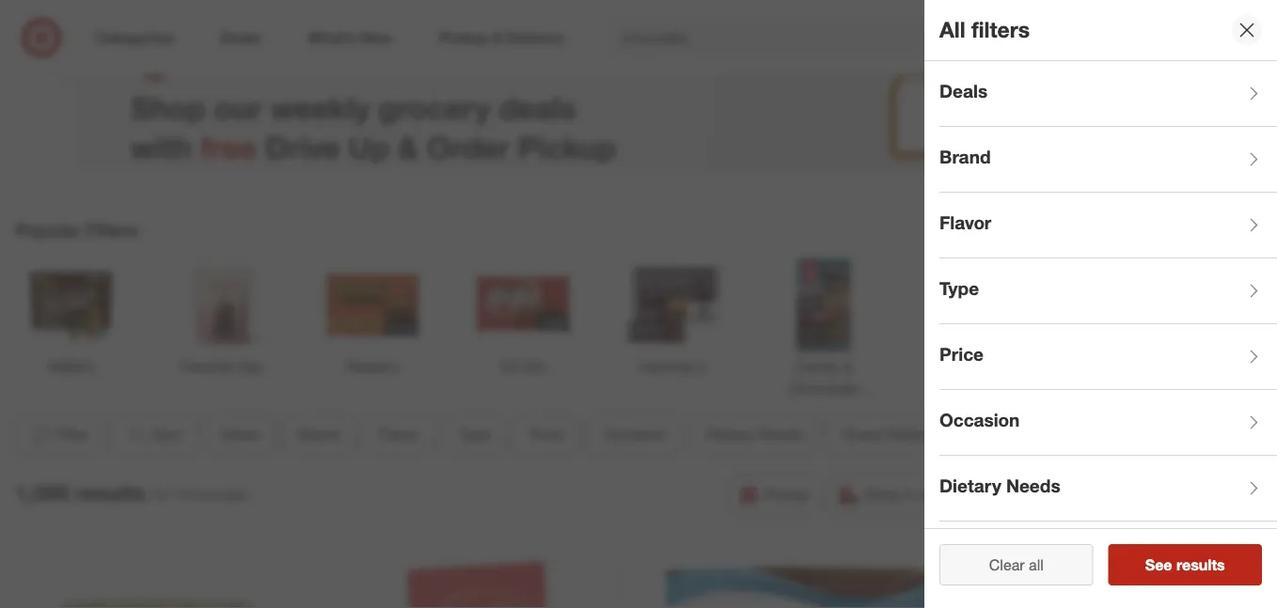 Task type: vqa. For each thing, say whether or not it's contained in the screenshot.
"LITTLE"
no



Task type: locate. For each thing, give the bounding box(es) containing it.
pickup inside button
[[764, 486, 810, 504]]

hershey's link
[[617, 255, 730, 378]]

1 horizontal spatial price button
[[940, 325, 1278, 390]]

1 vertical spatial dietary needs
[[940, 476, 1061, 497]]

1 vertical spatial brand
[[298, 426, 339, 444]]

pickup down deals
[[518, 129, 617, 165]]

4 link
[[1217, 17, 1259, 58]]

occasion button down "hershey's"
[[588, 414, 683, 456]]

filter button
[[15, 414, 103, 456]]

0 horizontal spatial shop
[[131, 89, 205, 126]]

shop inside button
[[864, 486, 900, 504]]

price button
[[940, 325, 1278, 390], [514, 414, 580, 456]]

results left for
[[75, 480, 145, 506]]

type
[[940, 278, 980, 300], [458, 426, 490, 444]]

0 horizontal spatial price
[[530, 426, 564, 444]]

hershey's nuggets toffee almond share size chocolates - 10.2oz image
[[975, 557, 1256, 609], [975, 557, 1256, 609]]

0 vertical spatial day
[[238, 358, 264, 376]]

needs left the delivery
[[1007, 476, 1061, 497]]

occasion
[[940, 410, 1020, 431], [604, 426, 667, 444]]

see results
[[1146, 556, 1226, 574]]

1 horizontal spatial shop
[[864, 486, 900, 504]]

occasion button up the delivery
[[940, 390, 1278, 456]]

1 vertical spatial flavor
[[378, 426, 419, 444]]

0 vertical spatial pickup
[[518, 129, 617, 165]]

brand
[[940, 146, 991, 168], [298, 426, 339, 444]]

shop in store
[[864, 486, 954, 504]]

needs down variety
[[759, 426, 803, 444]]

pickup inside ◎deals shop our weekly grocery deals with free drive up & order pickup
[[518, 129, 617, 165]]

favorite
[[180, 358, 234, 376]]

0 vertical spatial type
[[940, 278, 980, 300]]

day right 'favorite'
[[238, 358, 264, 376]]

1 vertical spatial results
[[1177, 556, 1226, 574]]

dietary up pickup button
[[707, 426, 755, 444]]

day inside same day delivery button
[[1052, 486, 1078, 504]]

1 vertical spatial price button
[[514, 414, 580, 456]]

1 vertical spatial dietary
[[940, 476, 1002, 497]]

day for same
[[1052, 486, 1078, 504]]

our
[[214, 89, 262, 126]]

0 horizontal spatial results
[[75, 480, 145, 506]]

1 horizontal spatial dietary needs
[[940, 476, 1061, 497]]

occasion button inside all filters dialog
[[940, 390, 1278, 456]]

day inside favorite day link
[[238, 358, 264, 376]]

pickup button
[[729, 475, 822, 516]]

1 horizontal spatial brand
[[940, 146, 991, 168]]

1 horizontal spatial pickup
[[764, 486, 810, 504]]

occasion right rating
[[940, 410, 1020, 431]]

1 vertical spatial brand button
[[282, 414, 355, 456]]

favorite day link
[[166, 255, 278, 378]]

1 horizontal spatial day
[[1052, 486, 1078, 504]]

0 vertical spatial dietary
[[707, 426, 755, 444]]

brand inside all filters dialog
[[940, 146, 991, 168]]

deals button
[[940, 61, 1278, 127], [205, 414, 275, 456]]

0 horizontal spatial &
[[398, 129, 419, 165]]

1 horizontal spatial occasion button
[[940, 390, 1278, 456]]

order
[[427, 129, 510, 165]]

0 horizontal spatial occasion button
[[588, 414, 683, 456]]

0 horizontal spatial brand
[[298, 426, 339, 444]]

deals up "chocolate"
[[221, 426, 259, 444]]

brand button
[[940, 127, 1278, 193], [282, 414, 355, 456]]

m&m's link
[[15, 255, 128, 378]]

drive
[[265, 129, 340, 165]]

shop
[[131, 89, 205, 126], [864, 486, 900, 504]]

1 vertical spatial type
[[458, 426, 490, 444]]

dietary needs down variety
[[707, 426, 803, 444]]

with
[[131, 129, 192, 165]]

candy & chocolate variety packs link
[[768, 255, 881, 419]]

1 vertical spatial shop
[[864, 486, 900, 504]]

1 vertical spatial flavor button
[[362, 414, 435, 456]]

lindt lindor milk chocolate candy truffles - 6 oz. image
[[340, 557, 620, 609], [340, 557, 620, 609]]

price
[[940, 344, 984, 366], [530, 426, 564, 444]]

1 vertical spatial deals
[[221, 426, 259, 444]]

all
[[1029, 556, 1044, 574]]

same
[[1009, 486, 1048, 504]]

guest rating
[[843, 426, 931, 444]]

0 vertical spatial shop
[[131, 89, 205, 126]]

kit
[[501, 358, 519, 376]]

0 horizontal spatial day
[[238, 358, 264, 376]]

1 vertical spatial dietary needs button
[[940, 456, 1278, 522]]

kit kat link
[[467, 255, 580, 378]]

1 horizontal spatial &
[[843, 358, 853, 376]]

0 vertical spatial flavor button
[[940, 193, 1278, 259]]

1 horizontal spatial type
[[940, 278, 980, 300]]

1 vertical spatial type button
[[442, 414, 506, 456]]

1 vertical spatial needs
[[1007, 476, 1061, 497]]

1 horizontal spatial needs
[[1007, 476, 1061, 497]]

deals button down search
[[940, 61, 1278, 127]]

0 horizontal spatial needs
[[759, 426, 803, 444]]

day
[[238, 358, 264, 376], [1052, 486, 1078, 504]]

0 horizontal spatial flavor button
[[362, 414, 435, 456]]

dietary needs
[[707, 426, 803, 444], [940, 476, 1061, 497]]

0 vertical spatial &
[[398, 129, 419, 165]]

1 horizontal spatial dietary
[[940, 476, 1002, 497]]

dietary needs button
[[691, 414, 819, 456], [940, 456, 1278, 522]]

flavor
[[940, 212, 992, 234], [378, 426, 419, 444]]

0 vertical spatial price button
[[940, 325, 1278, 390]]

deals button up "chocolate"
[[205, 414, 275, 456]]

dietary left same
[[940, 476, 1002, 497]]

1 horizontal spatial occasion
[[940, 410, 1020, 431]]

1 vertical spatial &
[[843, 358, 853, 376]]

0 horizontal spatial deals button
[[205, 414, 275, 456]]

shop in store button
[[830, 475, 966, 516]]

0 vertical spatial flavor
[[940, 212, 992, 234]]

see results button
[[1109, 545, 1263, 586]]

pickup down variety
[[764, 486, 810, 504]]

1 horizontal spatial results
[[1177, 556, 1226, 574]]

0 vertical spatial results
[[75, 480, 145, 506]]

same day delivery
[[1009, 486, 1136, 504]]

hershey's
[[640, 358, 707, 376]]

deals down all
[[940, 81, 988, 102]]

1 horizontal spatial deals
[[940, 81, 988, 102]]

0 vertical spatial type button
[[940, 259, 1278, 325]]

needs
[[759, 426, 803, 444], [1007, 476, 1061, 497]]

1 horizontal spatial deals button
[[940, 61, 1278, 127]]

occasion button
[[940, 390, 1278, 456], [588, 414, 683, 456]]

0 horizontal spatial flavor
[[378, 426, 419, 444]]

0 horizontal spatial price button
[[514, 414, 580, 456]]

0 vertical spatial brand
[[940, 146, 991, 168]]

0 vertical spatial deals
[[940, 81, 988, 102]]

favorite day
[[180, 358, 264, 376]]

0 vertical spatial deals button
[[940, 61, 1278, 127]]

dietary needs button up pickup button
[[691, 414, 819, 456]]

dietary
[[707, 426, 755, 444], [940, 476, 1002, 497]]

0 vertical spatial dietary needs
[[707, 426, 803, 444]]

results for see
[[1177, 556, 1226, 574]]

0 horizontal spatial dietary needs button
[[691, 414, 819, 456]]

up
[[349, 129, 390, 165]]

shop up with
[[131, 89, 205, 126]]

rating
[[887, 426, 931, 444]]

shop left in
[[864, 486, 900, 504]]

occasion down "hershey's"
[[604, 426, 667, 444]]

dietary needs inside all filters dialog
[[940, 476, 1061, 497]]

1 horizontal spatial flavor button
[[940, 193, 1278, 259]]

1 horizontal spatial flavor
[[940, 212, 992, 234]]

◎deals
[[131, 30, 289, 82]]

filters
[[86, 219, 139, 241]]

dietary needs up "clear"
[[940, 476, 1061, 497]]

0 horizontal spatial brand button
[[282, 414, 355, 456]]

& right candy
[[843, 358, 853, 376]]

0 vertical spatial price
[[940, 344, 984, 366]]

deals
[[940, 81, 988, 102], [221, 426, 259, 444]]

1 vertical spatial day
[[1052, 486, 1078, 504]]

results
[[75, 480, 145, 506], [1177, 556, 1226, 574]]

results inside button
[[1177, 556, 1226, 574]]

0 vertical spatial brand button
[[940, 127, 1278, 193]]

results right see at the bottom of page
[[1177, 556, 1226, 574]]

0 horizontal spatial pickup
[[518, 129, 617, 165]]

1 vertical spatial pickup
[[764, 486, 810, 504]]

ferrero rocher fine hazelnut chocolates 24ct image
[[22, 557, 303, 609], [22, 557, 303, 609]]

pickup
[[518, 129, 617, 165], [764, 486, 810, 504]]

0 horizontal spatial deals
[[221, 426, 259, 444]]

&
[[398, 129, 419, 165], [843, 358, 853, 376]]

flavor button
[[940, 193, 1278, 259], [362, 414, 435, 456]]

dove promises milk chocolate candy - 8.46oz image
[[657, 557, 938, 609], [657, 557, 938, 609]]

0 horizontal spatial type button
[[442, 414, 506, 456]]

delivery
[[1082, 486, 1136, 504]]

price inside all filters dialog
[[940, 344, 984, 366]]

& right up
[[398, 129, 419, 165]]

dietary needs button up see at the bottom of page
[[940, 456, 1278, 522]]

0 horizontal spatial type
[[458, 426, 490, 444]]

1 horizontal spatial price
[[940, 344, 984, 366]]

day right same
[[1052, 486, 1078, 504]]

type button
[[940, 259, 1278, 325], [442, 414, 506, 456]]

results for 1,090
[[75, 480, 145, 506]]



Task type: describe. For each thing, give the bounding box(es) containing it.
kat
[[523, 358, 546, 376]]

1 horizontal spatial type button
[[940, 259, 1278, 325]]

sort button
[[110, 414, 197, 456]]

packs
[[829, 401, 869, 419]]

kit kat
[[501, 358, 546, 376]]

& inside candy & chocolate variety packs
[[843, 358, 853, 376]]

type inside all filters dialog
[[940, 278, 980, 300]]

variety
[[779, 401, 824, 419]]

reese's link
[[316, 255, 429, 378]]

1,090
[[15, 480, 69, 506]]

What can we help you find? suggestions appear below search field
[[611, 17, 1040, 58]]

deals
[[499, 89, 576, 126]]

in
[[904, 486, 916, 504]]

free
[[200, 129, 257, 165]]

deals button inside all filters dialog
[[940, 61, 1278, 127]]

search
[[1026, 30, 1072, 49]]

all filters dialog
[[925, 0, 1278, 609]]

see
[[1146, 556, 1173, 574]]

candy
[[796, 358, 839, 376]]

1 vertical spatial price
[[530, 426, 564, 444]]

search button
[[1026, 17, 1072, 62]]

clear all button
[[940, 545, 1094, 586]]

same day delivery button
[[974, 475, 1148, 516]]

needs inside all filters dialog
[[1007, 476, 1061, 497]]

day for favorite
[[238, 358, 264, 376]]

1 horizontal spatial dietary needs button
[[940, 456, 1278, 522]]

reese's
[[346, 358, 399, 376]]

shipping button
[[1156, 475, 1263, 516]]

popular filters
[[15, 219, 139, 241]]

1 horizontal spatial brand button
[[940, 127, 1278, 193]]

chocolate
[[790, 379, 859, 398]]

0 horizontal spatial dietary needs
[[707, 426, 803, 444]]

for
[[153, 486, 171, 504]]

& inside ◎deals shop our weekly grocery deals with free drive up & order pickup
[[398, 129, 419, 165]]

0 vertical spatial dietary needs button
[[691, 414, 819, 456]]

1,090 results for "chocolate"
[[15, 480, 252, 506]]

filters
[[972, 17, 1030, 43]]

popular
[[15, 219, 81, 241]]

guest
[[843, 426, 883, 444]]

0 vertical spatial needs
[[759, 426, 803, 444]]

filter
[[56, 426, 89, 444]]

clear all
[[990, 556, 1044, 574]]

4
[[1246, 19, 1251, 31]]

"chocolate"
[[175, 486, 252, 504]]

all
[[940, 17, 966, 43]]

candy & chocolate variety packs
[[779, 358, 869, 419]]

grocery
[[379, 89, 491, 126]]

dietary inside all filters dialog
[[940, 476, 1002, 497]]

clear
[[990, 556, 1025, 574]]

m&m's
[[48, 358, 95, 376]]

flavor inside all filters dialog
[[940, 212, 992, 234]]

occasion inside all filters dialog
[[940, 410, 1020, 431]]

0 horizontal spatial dietary
[[707, 426, 755, 444]]

0 horizontal spatial occasion
[[604, 426, 667, 444]]

shipping
[[1191, 486, 1250, 504]]

deals inside all filters dialog
[[940, 81, 988, 102]]

shop inside ◎deals shop our weekly grocery deals with free drive up & order pickup
[[131, 89, 205, 126]]

◎deals shop our weekly grocery deals with free drive up & order pickup
[[131, 30, 617, 165]]

guest rating button
[[827, 414, 947, 456]]

all filters
[[940, 17, 1030, 43]]

weekly
[[271, 89, 370, 126]]

store
[[920, 486, 954, 504]]

1 vertical spatial deals button
[[205, 414, 275, 456]]

sort
[[153, 426, 181, 444]]



